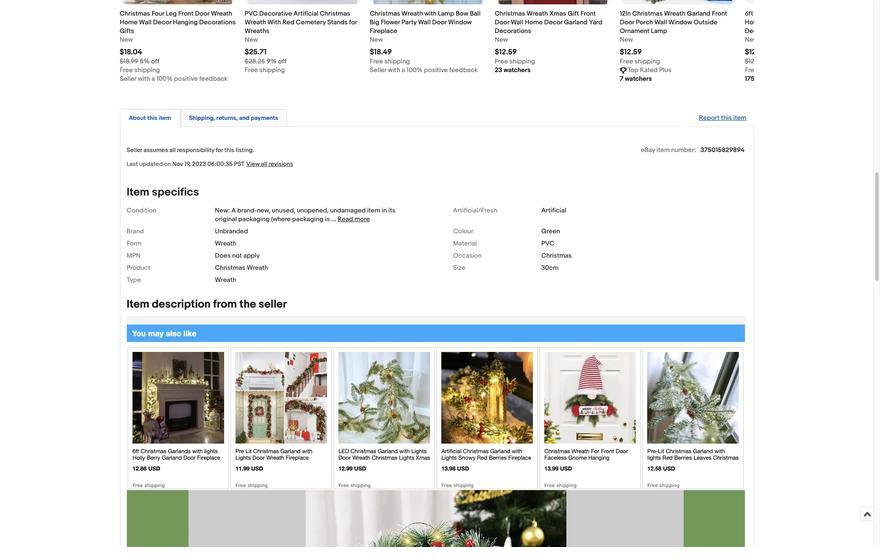 Task type: vqa. For each thing, say whether or not it's contained in the screenshot.
'FISHING BOATS' "link"
no



Task type: describe. For each thing, give the bounding box(es) containing it.
with down $18.49
[[388, 66, 400, 74]]

2 packaging from the left
[[292, 215, 324, 223]]

06:00:35
[[207, 160, 233, 168]]

0 horizontal spatial all
[[170, 146, 176, 154]]

christmas wreath xmas gift front door wall home decor garland yard decorations new $12.59 free shipping 23 watchers
[[495, 9, 603, 74]]

decor for $18.04
[[153, 18, 171, 26]]

top
[[628, 66, 639, 74]]

shipping inside "christmas four leg front door wreath home wall decor hanging decorations gifts new $18.04 $18.99 5% off free shipping seller with a 100% positive feedback"
[[134, 66, 160, 74]]

updated
[[139, 160, 163, 168]]

party
[[402, 18, 417, 26]]

decoration
[[745, 27, 778, 35]]

a
[[232, 206, 236, 214]]

colour
[[453, 227, 474, 235]]

$18.04
[[120, 48, 142, 56]]

christmas up the '30cm'
[[542, 251, 572, 260]]

2 vertical spatial seller
[[127, 146, 142, 154]]

fireplace inside christmas wreath with lamp bow ball big flower party wall door window fireplace new $18.49 free shipping seller with a 100% positive feedback
[[370, 27, 397, 35]]

xmas
[[550, 9, 567, 18]]

new inside "6ft christmas garlands with lights holly berry garland door fireplace decoration new $12.22 $12.86 free shipping 175 sold"
[[745, 35, 758, 44]]

window inside christmas wreath with lamp bow ball big flower party wall door window fireplace new $18.49 free shipping seller with a 100% positive feedback
[[448, 18, 472, 26]]

free inside christmas wreath with lamp bow ball big flower party wall door window fireplace new $18.49 free shipping seller with a 100% positive feedback
[[370, 57, 383, 65]]

with inside "6ft christmas garlands with lights holly berry garland door fireplace decoration new $12.22 $12.86 free shipping 175 sold"
[[815, 9, 827, 18]]

new text field for $12.59
[[620, 35, 633, 44]]

wall inside "christmas four leg front door wreath home wall decor hanging decorations gifts new $18.04 $18.99 5% off free shipping seller with a 100% positive feedback"
[[139, 18, 152, 26]]

$25.71
[[245, 48, 267, 56]]

responsibility
[[177, 146, 214, 154]]

leg
[[166, 9, 177, 18]]

decorations inside "christmas four leg front door wreath home wall decor hanging decorations gifts new $18.04 $18.99 5% off free shipping seller with a 100% positive feedback"
[[199, 18, 236, 26]]

previous price $28.25 9% off text field
[[245, 57, 287, 66]]

shipping, returns, and payments button
[[189, 114, 278, 122]]

christmas inside pvc decorative artificial christmas wreath with red cemetery stands for wreaths new $25.71 $28.25 9% off free shipping
[[320, 9, 350, 18]]

big
[[370, 18, 380, 26]]

with left bow
[[425, 9, 437, 18]]

occasion
[[453, 251, 482, 260]]

pst
[[234, 160, 245, 168]]

$18.49 text field
[[370, 48, 392, 56]]

home inside "christmas four leg front door wreath home wall decor hanging decorations gifts new $18.04 $18.99 5% off free shipping seller with a 100% positive feedback"
[[120, 18, 138, 26]]

free inside "christmas four leg front door wreath home wall decor hanging decorations gifts new $18.04 $18.99 5% off free shipping seller with a 100% positive feedback"
[[120, 66, 133, 74]]

with inside "christmas four leg front door wreath home wall decor hanging decorations gifts new $18.04 $18.99 5% off free shipping seller with a 100% positive feedback"
[[138, 75, 150, 83]]

fireplace inside "6ft christmas garlands with lights holly berry garland door fireplace decoration new $12.22 $12.86 free shipping 175 sold"
[[820, 18, 847, 26]]

christmas down not
[[215, 264, 245, 272]]

$12.59 for christmas wreath xmas gift front door wall home decor garland yard decorations new $12.59 free shipping 23 watchers
[[495, 48, 517, 56]]

5%
[[140, 57, 150, 65]]

product
[[127, 264, 150, 272]]

condition
[[127, 206, 156, 214]]

new inside "christmas four leg front door wreath home wall decor hanging decorations gifts new $18.04 $18.99 5% off free shipping seller with a 100% positive feedback"
[[120, 35, 133, 44]]

door inside 12in christmas wreath garland front door porch wall window outside ornament lamp new $12.59 free shipping
[[620, 18, 635, 26]]

nov
[[172, 160, 183, 168]]

red
[[283, 18, 295, 26]]

four
[[152, 9, 164, 18]]

previous price $12.86 5% off text field
[[745, 57, 785, 66]]

ball
[[470, 9, 481, 18]]

returns,
[[216, 114, 238, 121]]

feedback inside christmas wreath with lamp bow ball big flower party wall door window fireplace new $18.49 free shipping seller with a 100% positive feedback
[[450, 66, 478, 74]]

and
[[239, 114, 250, 121]]

wreaths
[[245, 27, 269, 35]]

wreath inside "christmas four leg front door wreath home wall decor hanging decorations gifts new $18.04 $18.99 5% off free shipping seller with a 100% positive feedback"
[[211, 9, 232, 18]]

6ft
[[745, 9, 754, 18]]

artificial inside pvc decorative artificial christmas wreath with red cemetery stands for wreaths new $25.71 $28.25 9% off free shipping
[[294, 9, 319, 18]]

wreath inside pvc decorative artificial christmas wreath with red cemetery stands for wreaths new $25.71 $28.25 9% off free shipping
[[245, 18, 266, 26]]

with
[[268, 18, 281, 26]]

christmas wreath
[[215, 264, 268, 272]]

new:
[[215, 206, 230, 214]]

original
[[215, 215, 237, 223]]

100% inside "christmas four leg front door wreath home wall decor hanging decorations gifts new $18.04 $18.99 5% off free shipping seller with a 100% positive feedback"
[[157, 75, 173, 83]]

new inside christmas wreath xmas gift front door wall home decor garland yard decorations new $12.59 free shipping 23 watchers
[[495, 35, 508, 44]]

7 watchers text field
[[620, 75, 652, 83]]

payments
[[251, 114, 278, 121]]

is
[[325, 215, 330, 223]]

from
[[213, 298, 237, 311]]

new text field for new
[[495, 35, 508, 44]]

christmas inside christmas wreath with lamp bow ball big flower party wall door window fireplace new $18.49 free shipping seller with a 100% positive feedback
[[370, 9, 400, 18]]

on
[[164, 160, 171, 168]]

number:
[[672, 146, 696, 154]]

Free shipping text field
[[245, 66, 285, 75]]

christmas inside christmas wreath xmas gift front door wall home decor garland yard decorations new $12.59 free shipping 23 watchers
[[495, 9, 525, 18]]

$12.59 text field for christmas wreath xmas gift front door wall home decor garland yard decorations
[[495, 48, 517, 56]]

free inside "6ft christmas garlands with lights holly berry garland door fireplace decoration new $12.22 $12.86 free shipping 175 sold"
[[745, 66, 758, 74]]

last
[[127, 160, 138, 168]]

last updated on nov 19, 2023 06:00:35 pst view all revisions
[[127, 160, 293, 168]]

positive inside christmas wreath with lamp bow ball big flower party wall door window fireplace new $18.49 free shipping seller with a 100% positive feedback
[[424, 66, 448, 74]]

read
[[338, 215, 353, 223]]

size
[[453, 264, 466, 272]]

shipping inside "6ft christmas garlands with lights holly berry garland door fireplace decoration new $12.22 $12.86 free shipping 175 sold"
[[760, 66, 785, 74]]

1 horizontal spatial seller with a 100% positive feedback text field
[[370, 66, 478, 75]]

mpn
[[127, 251, 141, 260]]

feedback inside "christmas four leg front door wreath home wall decor hanging decorations gifts new $18.04 $18.99 5% off free shipping seller with a 100% positive feedback"
[[199, 75, 228, 83]]

a inside christmas wreath with lamp bow ball big flower party wall door window fireplace new $18.49 free shipping seller with a 100% positive feedback
[[402, 66, 405, 74]]

form
[[127, 239, 142, 248]]

cemetery
[[296, 18, 326, 26]]

new text field for $18.49
[[370, 35, 383, 44]]

12in
[[620, 9, 631, 18]]

undamaged
[[330, 206, 366, 214]]

1 horizontal spatial this
[[225, 146, 235, 154]]

$12.59 text field for 12in christmas wreath garland front door porch wall window outside ornament lamp
[[620, 48, 642, 56]]

garland inside christmas wreath xmas gift front door wall home decor garland yard decorations new $12.59 free shipping 23 watchers
[[564, 18, 588, 26]]

door inside christmas wreath with lamp bow ball big flower party wall door window fireplace new $18.49 free shipping seller with a 100% positive feedback
[[432, 18, 447, 26]]

green
[[542, 227, 560, 235]]

free shipping text field for 12in christmas wreath garland front door porch wall window outside ornament lamp
[[620, 57, 660, 66]]

this for report
[[721, 114, 732, 122]]

decorations inside christmas wreath xmas gift front door wall home decor garland yard decorations new $12.59 free shipping 23 watchers
[[495, 27, 532, 35]]

garlands
[[787, 9, 814, 18]]

watchers inside christmas wreath xmas gift front door wall home decor garland yard decorations new $12.59 free shipping 23 watchers
[[504, 66, 531, 74]]

free inside 12in christmas wreath garland front door porch wall window outside ornament lamp new $12.59 free shipping
[[620, 57, 633, 65]]

christmas inside "6ft christmas garlands with lights holly berry garland door fireplace decoration new $12.22 $12.86 free shipping 175 sold"
[[755, 9, 785, 18]]

new inside pvc decorative artificial christmas wreath with red cemetery stands for wreaths new $25.71 $28.25 9% off free shipping
[[245, 35, 258, 44]]

seller inside christmas wreath with lamp bow ball big flower party wall door window fireplace new $18.49 free shipping seller with a 100% positive feedback
[[370, 66, 387, 74]]

hanging
[[173, 18, 198, 26]]

more
[[355, 215, 370, 223]]

unopened,
[[297, 206, 329, 214]]

berry
[[762, 18, 777, 26]]

wall inside christmas wreath with lamp bow ball big flower party wall door window fireplace new $18.49 free shipping seller with a 100% positive feedback
[[418, 18, 431, 26]]

decorative
[[259, 9, 292, 18]]

does not apply
[[215, 251, 260, 260]]

off inside pvc decorative artificial christmas wreath with red cemetery stands for wreaths new $25.71 $28.25 9% off free shipping
[[278, 57, 287, 65]]

listing.
[[236, 146, 254, 154]]

garland inside 12in christmas wreath garland front door porch wall window outside ornament lamp new $12.59 free shipping
[[687, 9, 711, 18]]

175
[[745, 75, 755, 83]]

front inside "christmas four leg front door wreath home wall decor hanging decorations gifts new $18.04 $18.99 5% off free shipping seller with a 100% positive feedback"
[[178, 9, 194, 18]]

door inside christmas wreath xmas gift front door wall home decor garland yard decorations new $12.59 free shipping 23 watchers
[[495, 18, 510, 26]]

1 packaging from the left
[[238, 215, 270, 223]]

unused,
[[272, 206, 295, 214]]

tab list containing about this item
[[120, 107, 754, 127]]

bow
[[456, 9, 469, 18]]

shipping inside christmas wreath with lamp bow ball big flower party wall door window fireplace new $18.49 free shipping seller with a 100% positive feedback
[[385, 57, 410, 65]]

christmas wreath with lamp bow ball big flower party wall door window fireplace new $18.49 free shipping seller with a 100% positive feedback
[[370, 9, 481, 74]]

1 horizontal spatial artificial
[[542, 206, 567, 214]]

ebay
[[641, 146, 655, 154]]

the
[[240, 298, 256, 311]]

new text field for $12.22
[[745, 35, 758, 44]]

watchers inside text field
[[625, 75, 652, 83]]

wreath inside christmas wreath with lamp bow ball big flower party wall door window fireplace new $18.49 free shipping seller with a 100% positive feedback
[[402, 9, 423, 18]]

front for 12in christmas wreath garland front door porch wall window outside ornament lamp new $12.59 free shipping
[[712, 9, 728, 18]]

report
[[699, 114, 720, 122]]

in
[[382, 206, 387, 214]]

description
[[152, 298, 211, 311]]

porch
[[636, 18, 653, 26]]

brand
[[127, 227, 144, 235]]

item inside button
[[159, 114, 171, 121]]

sold
[[756, 75, 769, 83]]

garland inside "6ft christmas garlands with lights holly berry garland door fireplace decoration new $12.22 $12.86 free shipping 175 sold"
[[779, 18, 802, 26]]

19,
[[185, 160, 191, 168]]

yard
[[589, 18, 603, 26]]



Task type: locate. For each thing, give the bounding box(es) containing it.
new down wreaths
[[245, 35, 258, 44]]

this inside button
[[147, 114, 158, 121]]

9%
[[267, 57, 277, 65]]

0 horizontal spatial decor
[[153, 18, 171, 26]]

item specifics
[[127, 185, 199, 199]]

its
[[389, 206, 396, 214]]

front up the hanging
[[178, 9, 194, 18]]

0 vertical spatial watchers
[[504, 66, 531, 74]]

garland down garlands
[[779, 18, 802, 26]]

for right stands
[[349, 18, 357, 26]]

1 vertical spatial watchers
[[625, 75, 652, 83]]

0 horizontal spatial packaging
[[238, 215, 270, 223]]

wreath inside christmas wreath xmas gift front door wall home decor garland yard decorations new $12.59 free shipping 23 watchers
[[527, 9, 548, 18]]

lamp left bow
[[438, 9, 454, 18]]

item inside new: a brand-new, unused, unopened, undamaged item in its original packaging (where packaging is ...
[[367, 206, 380, 214]]

1 item from the top
[[127, 185, 149, 199]]

0 horizontal spatial garland
[[564, 18, 588, 26]]

christmas
[[120, 9, 150, 18], [320, 9, 350, 18], [370, 9, 400, 18], [495, 9, 525, 18], [633, 9, 663, 18], [755, 9, 785, 18], [542, 251, 572, 260], [215, 264, 245, 272]]

plus
[[659, 66, 672, 74]]

new inside christmas wreath with lamp bow ball big flower party wall door window fireplace new $18.49 free shipping seller with a 100% positive feedback
[[370, 35, 383, 44]]

shipping up rated
[[635, 57, 660, 65]]

packaging down unopened,
[[292, 215, 324, 223]]

1 vertical spatial fireplace
[[370, 27, 397, 35]]

1 horizontal spatial fireplace
[[820, 18, 847, 26]]

2 $12.59 text field from the left
[[620, 48, 642, 56]]

window left the outside
[[669, 18, 693, 26]]

christmas four leg front door wreath home wall decor hanging decorations gifts new $18.04 $18.99 5% off free shipping seller with a 100% positive feedback
[[120, 9, 236, 83]]

new inside 12in christmas wreath garland front door porch wall window outside ornament lamp new $12.59 free shipping
[[620, 35, 633, 44]]

3 front from the left
[[712, 9, 728, 18]]

view all revisions link
[[245, 160, 293, 168]]

front up the outside
[[712, 9, 728, 18]]

1 new text field from the left
[[120, 35, 133, 44]]

1 horizontal spatial all
[[261, 160, 267, 168]]

artificial up green
[[542, 206, 567, 214]]

off
[[151, 57, 160, 65], [278, 57, 287, 65]]

this left listing.
[[225, 146, 235, 154]]

1 new text field from the left
[[245, 35, 258, 44]]

shipping down 9%
[[260, 66, 285, 74]]

window inside 12in christmas wreath garland front door porch wall window outside ornament lamp new $12.59 free shipping
[[669, 18, 693, 26]]

1 vertical spatial artificial
[[542, 206, 567, 214]]

window down bow
[[448, 18, 472, 26]]

item up the condition
[[127, 185, 149, 199]]

1 $12.59 from the left
[[495, 48, 517, 56]]

1 horizontal spatial watchers
[[625, 75, 652, 83]]

home
[[120, 18, 138, 26], [525, 18, 543, 26]]

item left in
[[367, 206, 380, 214]]

all
[[170, 146, 176, 154], [261, 160, 267, 168]]

christmas up gifts
[[120, 9, 150, 18]]

decor
[[153, 18, 171, 26], [544, 18, 563, 26]]

free shipping text field for christmas wreath xmas gift front door wall home decor garland yard decorations
[[495, 57, 535, 66]]

lamp inside christmas wreath with lamp bow ball big flower party wall door window fireplace new $18.49 free shipping seller with a 100% positive feedback
[[438, 9, 454, 18]]

shipping,
[[189, 114, 215, 121]]

Free shipping text field
[[370, 57, 410, 66], [495, 57, 535, 66], [620, 57, 660, 66], [120, 66, 160, 75], [745, 66, 785, 75]]

window
[[448, 18, 472, 26], [669, 18, 693, 26]]

1 front from the left
[[178, 9, 194, 18]]

off right 9%
[[278, 57, 287, 65]]

New text field
[[245, 35, 258, 44], [495, 35, 508, 44]]

2 $12.59 from the left
[[620, 48, 642, 56]]

1 horizontal spatial decor
[[544, 18, 563, 26]]

artificial/fresh
[[453, 206, 498, 214]]

2023
[[192, 160, 206, 168]]

item right about
[[159, 114, 171, 121]]

0 horizontal spatial $12.59
[[495, 48, 517, 56]]

wall
[[139, 18, 152, 26], [418, 18, 431, 26], [511, 18, 524, 26], [655, 18, 667, 26]]

0 vertical spatial seller
[[370, 66, 387, 74]]

1 horizontal spatial home
[[525, 18, 543, 26]]

off inside "christmas four leg front door wreath home wall decor hanging decorations gifts new $18.04 $18.99 5% off free shipping seller with a 100% positive feedback"
[[151, 57, 160, 65]]

new text field down ornament
[[620, 35, 633, 44]]

front inside 12in christmas wreath garland front door porch wall window outside ornament lamp new $12.59 free shipping
[[712, 9, 728, 18]]

with down 5%
[[138, 75, 150, 83]]

0 horizontal spatial $12.59 text field
[[495, 48, 517, 56]]

rated
[[640, 66, 658, 74]]

1 vertical spatial positive
[[174, 75, 198, 83]]

0 vertical spatial feedback
[[450, 66, 478, 74]]

$12.59 text field
[[495, 48, 517, 56], [620, 48, 642, 56]]

6 new from the left
[[745, 35, 758, 44]]

new
[[120, 35, 133, 44], [245, 35, 258, 44], [370, 35, 383, 44], [495, 35, 508, 44], [620, 35, 633, 44], [745, 35, 758, 44]]

home inside christmas wreath xmas gift front door wall home decor garland yard decorations new $12.59 free shipping 23 watchers
[[525, 18, 543, 26]]

Top Rated Plus text field
[[628, 66, 672, 75]]

positive inside "christmas four leg front door wreath home wall decor hanging decorations gifts new $18.04 $18.99 5% off free shipping seller with a 100% positive feedback"
[[174, 75, 198, 83]]

1 vertical spatial for
[[216, 146, 223, 154]]

decor inside "christmas four leg front door wreath home wall decor hanging decorations gifts new $18.04 $18.99 5% off free shipping seller with a 100% positive feedback"
[[153, 18, 171, 26]]

0 vertical spatial item
[[127, 185, 149, 199]]

lamp
[[438, 9, 454, 18], [651, 27, 668, 35]]

new text field for $25.71
[[245, 35, 258, 44]]

christmas up the "flower"
[[370, 9, 400, 18]]

outside
[[694, 18, 718, 26]]

lamp down porch
[[651, 27, 668, 35]]

0 horizontal spatial decorations
[[199, 18, 236, 26]]

$12.59 for 12in christmas wreath garland front door porch wall window outside ornament lamp new $12.59 free shipping
[[620, 48, 642, 56]]

$12.86
[[745, 57, 764, 65]]

wall inside christmas wreath xmas gift front door wall home decor garland yard decorations new $12.59 free shipping 23 watchers
[[511, 18, 524, 26]]

gifts
[[120, 27, 134, 35]]

specifics
[[152, 185, 199, 199]]

item description from the seller
[[127, 298, 287, 311]]

new text field down gifts
[[120, 35, 133, 44]]

front inside christmas wreath xmas gift front door wall home decor garland yard decorations new $12.59 free shipping 23 watchers
[[581, 9, 596, 18]]

0 horizontal spatial front
[[178, 9, 194, 18]]

material
[[453, 239, 477, 248]]

$12.59 text field up 23
[[495, 48, 517, 56]]

christmas inside 12in christmas wreath garland front door porch wall window outside ornament lamp new $12.59 free shipping
[[633, 9, 663, 18]]

free shipping text field for christmas wreath with lamp bow ball big flower party wall door window fireplace
[[370, 57, 410, 66]]

1 vertical spatial lamp
[[651, 27, 668, 35]]

1 vertical spatial all
[[261, 160, 267, 168]]

seller
[[259, 298, 287, 311]]

shipping inside pvc decorative artificial christmas wreath with red cemetery stands for wreaths new $25.71 $28.25 9% off free shipping
[[260, 66, 285, 74]]

shipping down 5%
[[134, 66, 160, 74]]

decor inside christmas wreath xmas gift front door wall home decor garland yard decorations new $12.59 free shipping 23 watchers
[[544, 18, 563, 26]]

$12.59 text field up top
[[620, 48, 642, 56]]

christmas up berry
[[755, 9, 785, 18]]

new down ornament
[[620, 35, 633, 44]]

wall inside 12in christmas wreath garland front door porch wall window outside ornament lamp new $12.59 free shipping
[[655, 18, 667, 26]]

flower
[[381, 18, 400, 26]]

wreath
[[211, 9, 232, 18], [402, 9, 423, 18], [527, 9, 548, 18], [664, 9, 686, 18], [245, 18, 266, 26], [215, 239, 236, 248], [247, 264, 268, 272], [215, 276, 236, 284]]

2 off from the left
[[278, 57, 287, 65]]

2 decor from the left
[[544, 18, 563, 26]]

7
[[620, 75, 624, 83]]

shipping, returns, and payments
[[189, 114, 278, 121]]

new text field for $18.04
[[120, 35, 133, 44]]

$12.59 up 23
[[495, 48, 517, 56]]

assumes
[[144, 146, 168, 154]]

gift
[[568, 9, 579, 18]]

positive
[[424, 66, 448, 74], [174, 75, 198, 83]]

garland up the outside
[[687, 9, 711, 18]]

100% inside christmas wreath with lamp bow ball big flower party wall door window fireplace new $18.49 free shipping seller with a 100% positive feedback
[[407, 66, 423, 74]]

2 window from the left
[[669, 18, 693, 26]]

seller up 'last'
[[127, 146, 142, 154]]

23 watchers text field
[[495, 66, 531, 75]]

2 front from the left
[[581, 9, 596, 18]]

door inside "christmas four leg front door wreath home wall decor hanging decorations gifts new $18.04 $18.99 5% off free shipping seller with a 100% positive feedback"
[[195, 9, 210, 18]]

a inside "christmas four leg front door wreath home wall decor hanging decorations gifts new $18.04 $18.99 5% off free shipping seller with a 100% positive feedback"
[[152, 75, 155, 83]]

2 horizontal spatial garland
[[779, 18, 802, 26]]

3 new from the left
[[370, 35, 383, 44]]

watchers down top
[[625, 75, 652, 83]]

all right view
[[261, 160, 267, 168]]

175 sold text field
[[745, 75, 769, 83]]

off right 5%
[[151, 57, 160, 65]]

1 vertical spatial pvc
[[542, 239, 555, 248]]

with
[[425, 9, 437, 18], [815, 9, 827, 18], [388, 66, 400, 74], [138, 75, 150, 83]]

free down $18.49
[[370, 57, 383, 65]]

1 wall from the left
[[139, 18, 152, 26]]

$12.59 inside 12in christmas wreath garland front door porch wall window outside ornament lamp new $12.59 free shipping
[[620, 48, 642, 56]]

0 horizontal spatial window
[[448, 18, 472, 26]]

1 horizontal spatial 100%
[[407, 66, 423, 74]]

$12.22
[[745, 48, 767, 56]]

4 new from the left
[[495, 35, 508, 44]]

seller inside "christmas four leg front door wreath home wall decor hanging decorations gifts new $18.04 $18.99 5% off free shipping seller with a 100% positive feedback"
[[120, 75, 137, 83]]

view
[[246, 160, 260, 168]]

1 $12.59 text field from the left
[[495, 48, 517, 56]]

garland
[[687, 9, 711, 18], [564, 18, 588, 26], [779, 18, 802, 26]]

4 wall from the left
[[655, 18, 667, 26]]

new text field up 23
[[495, 35, 508, 44]]

fireplace down the "flower"
[[370, 27, 397, 35]]

1 horizontal spatial packaging
[[292, 215, 324, 223]]

feedback up shipping,
[[199, 75, 228, 83]]

for up 06:00:35
[[216, 146, 223, 154]]

0 horizontal spatial this
[[147, 114, 158, 121]]

lamp inside 12in christmas wreath garland front door porch wall window outside ornament lamp new $12.59 free shipping
[[651, 27, 668, 35]]

new up $18.49
[[370, 35, 383, 44]]

$18.49
[[370, 48, 392, 56]]

item right the 'ebay'
[[657, 146, 670, 154]]

1 vertical spatial feedback
[[199, 75, 228, 83]]

watchers right 23
[[504, 66, 531, 74]]

feedback
[[450, 66, 478, 74], [199, 75, 228, 83]]

4 new text field from the left
[[745, 35, 758, 44]]

all up the 'on'
[[170, 146, 176, 154]]

unbranded
[[215, 227, 248, 235]]

about this item
[[129, 114, 171, 121]]

decorations up 23 watchers 'text box'
[[495, 27, 532, 35]]

12in christmas wreath garland front door porch wall window outside ornament lamp new $12.59 free shipping
[[620, 9, 728, 65]]

free down the $28.25
[[245, 66, 258, 74]]

0 horizontal spatial fireplace
[[370, 27, 397, 35]]

tab list
[[120, 107, 754, 127]]

0 horizontal spatial off
[[151, 57, 160, 65]]

0 vertical spatial decorations
[[199, 18, 236, 26]]

0 vertical spatial 100%
[[407, 66, 423, 74]]

front up "yard"
[[581, 9, 596, 18]]

1 vertical spatial seller
[[120, 75, 137, 83]]

apply
[[243, 251, 260, 260]]

seller down $18.99
[[120, 75, 137, 83]]

new text field down wreaths
[[245, 35, 258, 44]]

1 new from the left
[[120, 35, 133, 44]]

item down type
[[127, 298, 149, 311]]

free inside pvc decorative artificial christmas wreath with red cemetery stands for wreaths new $25.71 $28.25 9% off free shipping
[[245, 66, 258, 74]]

0 horizontal spatial seller with a 100% positive feedback text field
[[120, 75, 228, 83]]

front
[[178, 9, 194, 18], [581, 9, 596, 18], [712, 9, 728, 18]]

1 horizontal spatial pvc
[[542, 239, 555, 248]]

0 vertical spatial all
[[170, 146, 176, 154]]

decor down four
[[153, 18, 171, 26]]

1 horizontal spatial positive
[[424, 66, 448, 74]]

$28.25
[[245, 57, 265, 65]]

artificial up cemetery
[[294, 9, 319, 18]]

brand-
[[237, 206, 257, 214]]

lights
[[829, 9, 845, 18]]

this right the report
[[721, 114, 732, 122]]

2 horizontal spatial this
[[721, 114, 732, 122]]

1 horizontal spatial off
[[278, 57, 287, 65]]

2 wall from the left
[[418, 18, 431, 26]]

$18.04 text field
[[120, 48, 142, 56]]

pvc for pvc
[[542, 239, 555, 248]]

garland down 'gift'
[[564, 18, 588, 26]]

artificial
[[294, 9, 319, 18], [542, 206, 567, 214]]

shipping up sold
[[760, 66, 785, 74]]

0 horizontal spatial new text field
[[245, 35, 258, 44]]

new: a brand-new, unused, unopened, undamaged item in its original packaging (where packaging is ...
[[215, 206, 396, 223]]

revisions
[[269, 160, 293, 168]]

0 horizontal spatial lamp
[[438, 9, 454, 18]]

door inside "6ft christmas garlands with lights holly berry garland door fireplace decoration new $12.22 $12.86 free shipping 175 sold"
[[804, 18, 818, 26]]

shipping inside 12in christmas wreath garland front door porch wall window outside ornament lamp new $12.59 free shipping
[[635, 57, 660, 65]]

3 new text field from the left
[[620, 35, 633, 44]]

free up top
[[620, 57, 633, 65]]

2 item from the top
[[127, 298, 149, 311]]

ebay item number: 375015829894
[[641, 146, 745, 154]]

0 vertical spatial a
[[402, 66, 405, 74]]

ornament
[[620, 27, 650, 35]]

about this item button
[[129, 114, 171, 122]]

this for about
[[147, 114, 158, 121]]

door
[[195, 9, 210, 18], [432, 18, 447, 26], [495, 18, 510, 26], [620, 18, 635, 26], [804, 18, 818, 26]]

0 horizontal spatial home
[[120, 18, 138, 26]]

free up 23
[[495, 57, 508, 65]]

0 vertical spatial positive
[[424, 66, 448, 74]]

30cm
[[542, 264, 559, 272]]

2 new text field from the left
[[495, 35, 508, 44]]

$25.71 text field
[[245, 48, 267, 56]]

1 off from the left
[[151, 57, 160, 65]]

item for item specifics
[[127, 185, 149, 199]]

decor down xmas
[[544, 18, 563, 26]]

christmas inside "christmas four leg front door wreath home wall decor hanging decorations gifts new $18.04 $18.99 5% off free shipping seller with a 100% positive feedback"
[[120, 9, 150, 18]]

read more button
[[338, 215, 370, 223]]

christmas right ball
[[495, 9, 525, 18]]

packaging
[[238, 215, 270, 223], [292, 215, 324, 223]]

new up $12.22
[[745, 35, 758, 44]]

$18.99
[[120, 57, 138, 65]]

decorations right the hanging
[[199, 18, 236, 26]]

2 new from the left
[[245, 35, 258, 44]]

not
[[232, 251, 242, 260]]

free up the 175
[[745, 66, 758, 74]]

1 vertical spatial decorations
[[495, 27, 532, 35]]

1 horizontal spatial garland
[[687, 9, 711, 18]]

1 horizontal spatial front
[[581, 9, 596, 18]]

1 horizontal spatial a
[[402, 66, 405, 74]]

decor for $12.59
[[544, 18, 563, 26]]

about
[[129, 114, 146, 121]]

new text field up $12.22
[[745, 35, 758, 44]]

shipping inside christmas wreath xmas gift front door wall home decor garland yard decorations new $12.59 free shipping 23 watchers
[[510, 57, 535, 65]]

for inside pvc decorative artificial christmas wreath with red cemetery stands for wreaths new $25.71 $28.25 9% off free shipping
[[349, 18, 357, 26]]

packaging down brand-
[[238, 215, 270, 223]]

item for item description from the seller
[[127, 298, 149, 311]]

0 vertical spatial artificial
[[294, 9, 319, 18]]

0 horizontal spatial 100%
[[157, 75, 173, 83]]

with left lights
[[815, 9, 827, 18]]

1 horizontal spatial lamp
[[651, 27, 668, 35]]

new up 23
[[495, 35, 508, 44]]

new down gifts
[[120, 35, 133, 44]]

1 horizontal spatial decorations
[[495, 27, 532, 35]]

6ft christmas garlands with lights holly berry garland door fireplace decoration new $12.22 $12.86 free shipping 175 sold
[[745, 9, 847, 83]]

1 vertical spatial item
[[127, 298, 149, 311]]

23
[[495, 66, 502, 74]]

2 home from the left
[[525, 18, 543, 26]]

5 new from the left
[[620, 35, 633, 44]]

report this item
[[699, 114, 747, 122]]

feedback left 23
[[450, 66, 478, 74]]

1 horizontal spatial window
[[669, 18, 693, 26]]

2 new text field from the left
[[370, 35, 383, 44]]

christmas up stands
[[320, 9, 350, 18]]

1 decor from the left
[[153, 18, 171, 26]]

1 home from the left
[[120, 18, 138, 26]]

0 horizontal spatial watchers
[[504, 66, 531, 74]]

1 horizontal spatial feedback
[[450, 66, 478, 74]]

2 horizontal spatial front
[[712, 9, 728, 18]]

fireplace
[[820, 18, 847, 26], [370, 27, 397, 35]]

shipping up 23 watchers 'text box'
[[510, 57, 535, 65]]

front for christmas wreath xmas gift front door wall home decor garland yard decorations new $12.59 free shipping 23 watchers
[[581, 9, 596, 18]]

0 horizontal spatial artificial
[[294, 9, 319, 18]]

christmas up porch
[[633, 9, 663, 18]]

1 horizontal spatial $12.59 text field
[[620, 48, 642, 56]]

1 horizontal spatial $12.59
[[620, 48, 642, 56]]

for
[[349, 18, 357, 26], [216, 146, 223, 154]]

previous price $18.99 5% off text field
[[120, 57, 160, 66]]

1 window from the left
[[448, 18, 472, 26]]

item right the report
[[734, 114, 747, 122]]

0 horizontal spatial positive
[[174, 75, 198, 83]]

pvc up wreaths
[[245, 9, 258, 18]]

pvc for pvc decorative artificial christmas wreath with red cemetery stands for wreaths new $25.71 $28.25 9% off free shipping
[[245, 9, 258, 18]]

3 wall from the left
[[511, 18, 524, 26]]

...
[[331, 215, 336, 223]]

wreath inside 12in christmas wreath garland front door porch wall window outside ornament lamp new $12.59 free shipping
[[664, 9, 686, 18]]

7 watchers
[[620, 75, 652, 83]]

pvc down green
[[542, 239, 555, 248]]

free down $18.99
[[120, 66, 133, 74]]

1 horizontal spatial for
[[349, 18, 357, 26]]

read more
[[338, 215, 370, 223]]

shipping down $18.49
[[385, 57, 410, 65]]

seller assumes all responsibility for this listing.
[[127, 146, 254, 154]]

New text field
[[120, 35, 133, 44], [370, 35, 383, 44], [620, 35, 633, 44], [745, 35, 758, 44]]

1 vertical spatial a
[[152, 75, 155, 83]]

0 vertical spatial fireplace
[[820, 18, 847, 26]]

$12.59 up top
[[620, 48, 642, 56]]

seller down $18.49
[[370, 66, 387, 74]]

0 horizontal spatial a
[[152, 75, 155, 83]]

0 vertical spatial for
[[349, 18, 357, 26]]

Seller with a 100% positive feedback text field
[[370, 66, 478, 75], [120, 75, 228, 83]]

new text field up $18.49
[[370, 35, 383, 44]]

0 horizontal spatial for
[[216, 146, 223, 154]]

0 horizontal spatial pvc
[[245, 9, 258, 18]]

$12.22 text field
[[745, 48, 767, 56]]

free inside christmas wreath xmas gift front door wall home decor garland yard decorations new $12.59 free shipping 23 watchers
[[495, 57, 508, 65]]

0 vertical spatial pvc
[[245, 9, 258, 18]]

pvc inside pvc decorative artificial christmas wreath with red cemetery stands for wreaths new $25.71 $28.25 9% off free shipping
[[245, 9, 258, 18]]

$12.59 inside christmas wreath xmas gift front door wall home decor garland yard decorations new $12.59 free shipping 23 watchers
[[495, 48, 517, 56]]

1 horizontal spatial new text field
[[495, 35, 508, 44]]

fireplace down lights
[[820, 18, 847, 26]]

this right about
[[147, 114, 158, 121]]

0 horizontal spatial feedback
[[199, 75, 228, 83]]

report this item link
[[695, 109, 751, 126]]

1 vertical spatial 100%
[[157, 75, 173, 83]]

0 vertical spatial lamp
[[438, 9, 454, 18]]



